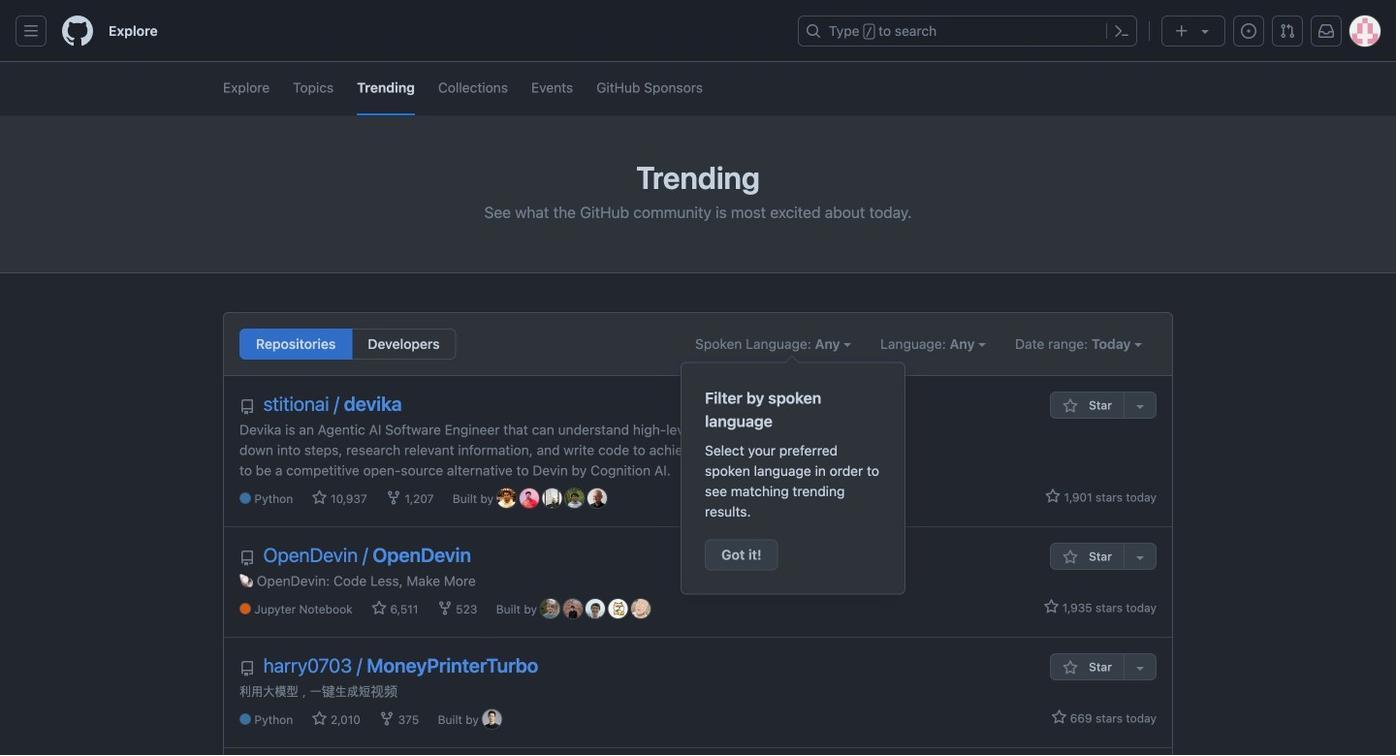 Task type: vqa. For each thing, say whether or not it's contained in the screenshot.
@harry0703 image
yes



Task type: locate. For each thing, give the bounding box(es) containing it.
0 vertical spatial add this repository to a list image
[[1133, 399, 1148, 414]]

command palette image
[[1114, 23, 1130, 39]]

1 vertical spatial fork image
[[437, 601, 453, 616]]

1 add this repository to a list image from the top
[[1133, 399, 1148, 414]]

0 vertical spatial repo image
[[240, 399, 255, 415]]

repo image for fork icon associated with @mufeedvh "icon"
[[240, 399, 255, 415]]

2 vertical spatial repo image
[[240, 661, 255, 677]]

1 repo image from the top
[[240, 399, 255, 415]]

2 vertical spatial fork image
[[379, 711, 395, 727]]

1 vertical spatial repo image
[[240, 551, 255, 566]]

0 vertical spatial fork image
[[386, 490, 402, 506]]

triangle down image
[[1198, 23, 1213, 39]]

fork image for @mufeedvh "icon"
[[386, 490, 402, 506]]

2 add this repository to a list image from the top
[[1133, 550, 1148, 565]]

star image
[[312, 490, 327, 506], [1063, 550, 1078, 565], [1044, 599, 1059, 615], [1051, 710, 1067, 725]]

fork image
[[386, 490, 402, 506], [437, 601, 453, 616], [379, 711, 395, 727]]

3 add this repository to a list image from the top
[[1133, 660, 1148, 676]]

add this repository to a list image for @yufansong icon
[[1133, 550, 1148, 565]]

2 vertical spatial add this repository to a list image
[[1133, 660, 1148, 676]]

add this repository to a list image
[[1133, 399, 1148, 414], [1133, 550, 1148, 565], [1133, 660, 1148, 676]]

@xingyaoww image
[[563, 599, 583, 619]]

1 vertical spatial add this repository to a list image
[[1133, 550, 1148, 565]]

add this repository to a list image for @schueszy image
[[1133, 399, 1148, 414]]

plus image
[[1174, 23, 1190, 39]]

@yimothysu image
[[586, 599, 605, 619]]

@yufansong image
[[631, 599, 651, 619]]

@huybery image
[[608, 599, 628, 619]]

@rgsk image
[[542, 489, 562, 508]]

repo image for bottom fork icon
[[240, 661, 255, 677]]

trending element
[[240, 329, 456, 360]]

@mufeedvh image
[[497, 489, 516, 508]]

2 repo image from the top
[[240, 551, 255, 566]]

3 repo image from the top
[[240, 661, 255, 677]]

star image
[[1063, 399, 1078, 414], [1045, 489, 1061, 504], [371, 601, 387, 616], [1063, 660, 1078, 676], [312, 711, 327, 727]]

issue opened image
[[1241, 23, 1257, 39]]

repo image
[[240, 399, 255, 415], [240, 551, 255, 566], [240, 661, 255, 677]]



Task type: describe. For each thing, give the bounding box(es) containing it.
@schueszy image
[[588, 489, 607, 508]]

@rohittp0 image
[[565, 489, 584, 508]]

notifications image
[[1319, 23, 1334, 39]]

@rbren image
[[540, 599, 560, 619]]

@harry0703 image
[[482, 710, 502, 729]]

git pull request image
[[1280, 23, 1295, 39]]

fork image for @rbren icon at the left
[[437, 601, 453, 616]]

@sounishnath003 image
[[520, 489, 539, 508]]

repo image for @rbren icon at the left's fork icon
[[240, 551, 255, 566]]

homepage image
[[62, 16, 93, 47]]



